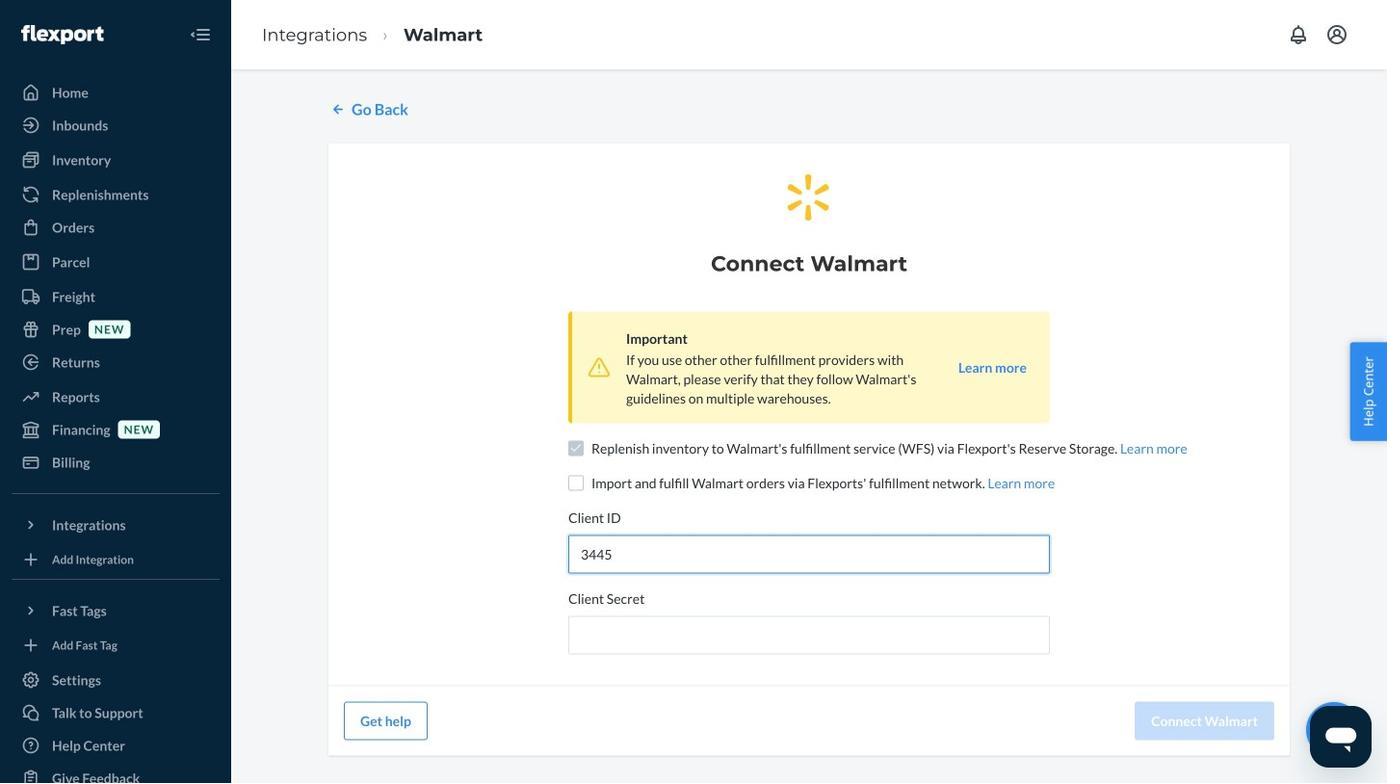 Task type: locate. For each thing, give the bounding box(es) containing it.
flexport logo image
[[21, 25, 103, 44]]

None password field
[[569, 616, 1050, 655]]

None text field
[[569, 535, 1050, 574]]

close navigation image
[[189, 23, 212, 46]]

open notifications image
[[1287, 23, 1311, 46]]

None checkbox
[[569, 441, 584, 456]]

None checkbox
[[569, 475, 584, 491]]

ojiud image
[[1320, 716, 1349, 745]]



Task type: vqa. For each thing, say whether or not it's contained in the screenshot.
OJiUD "image"
yes



Task type: describe. For each thing, give the bounding box(es) containing it.
breadcrumbs navigation
[[247, 7, 498, 63]]

open account menu image
[[1326, 23, 1349, 46]]



